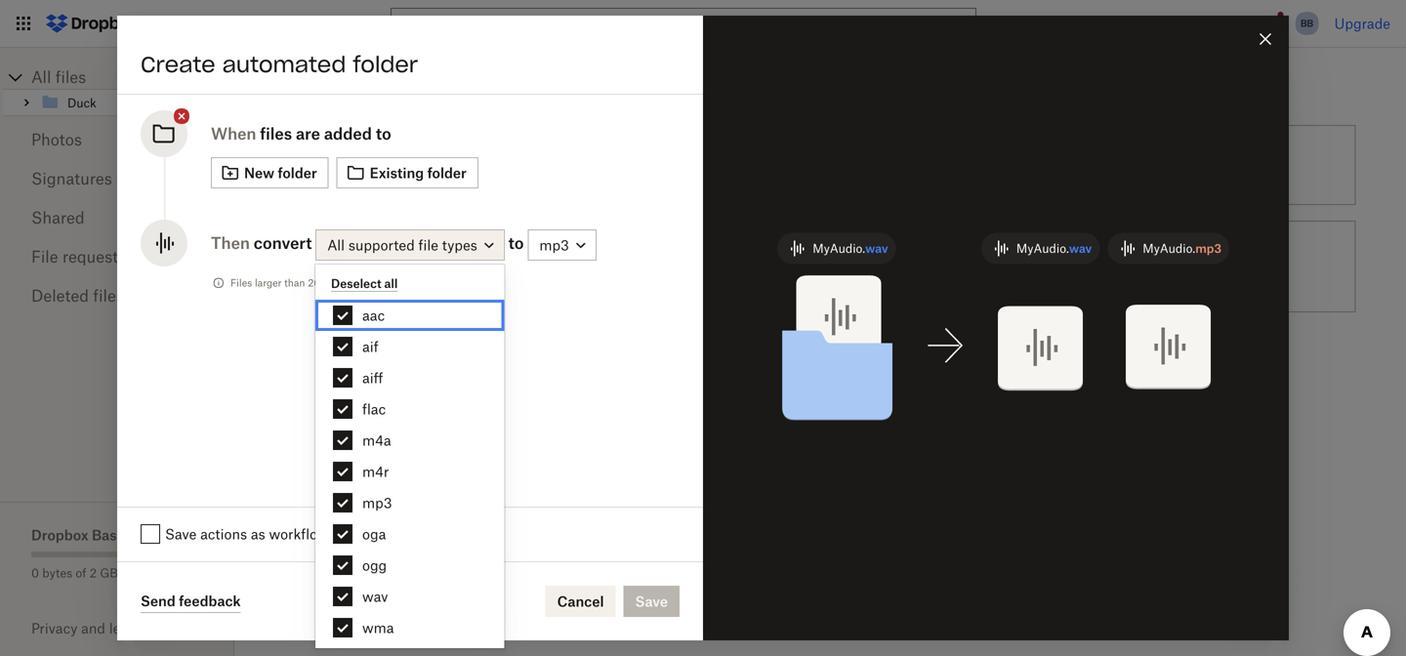 Task type: describe. For each thing, give the bounding box(es) containing it.
all files link
[[31, 65, 234, 89]]

a for choose a file format to convert audio files to
[[405, 355, 413, 372]]

1 myaudio. wav from the left
[[813, 241, 889, 256]]

gb
[[100, 566, 118, 581]]

wma
[[362, 620, 394, 637]]

2048mb
[[308, 277, 349, 289]]

deleted files link
[[31, 276, 203, 316]]

privacy
[[31, 620, 78, 637]]

all supported file types
[[327, 237, 478, 253]]

ogg checkbox item
[[316, 550, 505, 581]]

signatures link
[[31, 159, 203, 198]]

choose a category to sort files by button
[[266, 117, 632, 213]]

upgrade link
[[1335, 15, 1391, 32]]

a for choose a category to sort files by
[[405, 157, 413, 173]]

photos link
[[31, 120, 203, 159]]

wav checkbox item
[[316, 581, 505, 613]]

shared link
[[31, 198, 203, 237]]

unzip files
[[1085, 258, 1154, 275]]

dropbox logo - go to the homepage image
[[39, 8, 146, 39]]

dropbox basic
[[31, 527, 129, 544]]

be
[[388, 277, 400, 289]]

wma checkbox item
[[316, 613, 505, 644]]

privacy and legal link
[[31, 620, 234, 637]]

file requests link
[[31, 237, 203, 276]]

choose for choose an image format to convert files to
[[353, 248, 402, 264]]

folder
[[353, 51, 418, 78]]

sort
[[493, 157, 518, 173]]

create
[[141, 51, 216, 78]]

files inside 'tree'
[[55, 67, 86, 86]]

files larger than 2048mb will not be converted
[[231, 277, 448, 289]]

are
[[296, 124, 320, 143]]

choose for choose a category to sort files by
[[353, 157, 402, 173]]

format for files
[[469, 248, 512, 264]]

converted
[[402, 277, 448, 289]]

requests
[[62, 247, 126, 266]]

myaudio. mp3
[[1143, 241, 1222, 256]]

deleted files
[[31, 286, 124, 305]]

convert inside create automated folder dialog
[[254, 234, 312, 253]]

all for all files
[[31, 67, 51, 86]]

files inside choose a file format to convert audio files to
[[353, 377, 380, 393]]

dropbox
[[31, 527, 89, 544]]

types
[[442, 237, 478, 253]]

deselect all
[[331, 276, 398, 291]]

unzip files button
[[998, 213, 1364, 320]]

create automated folder dialog
[[117, 16, 1290, 641]]

privacy and legal
[[31, 620, 140, 637]]

oga checkbox item
[[316, 519, 505, 550]]

0
[[31, 566, 39, 581]]

1 myaudio. from the left
[[813, 241, 866, 256]]

wav inside checkbox item
[[362, 589, 388, 605]]

all
[[384, 276, 398, 291]]

choose for choose a file format to convert videos to
[[719, 248, 768, 264]]

m4r checkbox item
[[316, 456, 505, 488]]

all files tree
[[3, 65, 234, 116]]

as
[[251, 526, 265, 543]]

choose a file format to convert audio files to button
[[266, 320, 632, 428]]

choose for choose a file format to convert audio files to
[[353, 355, 402, 372]]

all files
[[31, 67, 86, 86]]

0 bytes of 2 gb used
[[31, 566, 148, 581]]

convert for choose a file format to convert audio files to
[[504, 355, 552, 372]]

2 myaudio. wav from the left
[[1017, 241, 1093, 256]]

3 myaudio. from the left
[[1143, 241, 1196, 256]]

of
[[76, 566, 86, 581]]

m4a
[[362, 432, 391, 449]]

flac
[[362, 401, 386, 418]]

choose a file format to convert videos to
[[719, 248, 963, 286]]

aiff checkbox item
[[316, 362, 505, 394]]

then
[[211, 234, 250, 253]]



Task type: vqa. For each thing, say whether or not it's contained in the screenshot.
not
yes



Task type: locate. For each thing, give the bounding box(es) containing it.
file inside choose a file format to convert videos to
[[783, 248, 803, 264]]

aif checkbox item
[[316, 331, 505, 362]]

2
[[90, 566, 97, 581]]

larger
[[255, 277, 282, 289]]

convert for choose an image format to convert files to
[[532, 248, 580, 264]]

photos
[[31, 130, 82, 149]]

aac
[[362, 307, 385, 324]]

choose a category to sort files by
[[353, 157, 568, 173]]

1 horizontal spatial wav
[[866, 241, 889, 256]]

format for audio
[[440, 355, 483, 372]]

wav
[[866, 241, 889, 256], [1070, 241, 1093, 256], [362, 589, 388, 605]]

m4r
[[362, 464, 389, 480]]

to
[[376, 124, 392, 143], [476, 157, 489, 173], [509, 234, 524, 253], [516, 248, 528, 264], [853, 248, 866, 264], [383, 269, 396, 286], [719, 269, 732, 286], [487, 355, 500, 372], [383, 377, 396, 393]]

convert inside choose an image format to convert files to
[[532, 248, 580, 264]]

convert inside choose a file format to convert audio files to
[[504, 355, 552, 372]]

files inside choose an image format to convert files to
[[353, 269, 380, 286]]

when
[[211, 124, 256, 143]]

all inside dropdown button
[[327, 237, 345, 253]]

then convert
[[211, 234, 312, 253]]

format inside choose a file format to convert videos to
[[807, 248, 850, 264]]

convert for choose a file format to convert videos to
[[870, 248, 918, 264]]

all supported file types button
[[316, 229, 505, 261]]

1 horizontal spatial mp3
[[1196, 241, 1222, 256]]

all up photos
[[31, 67, 51, 86]]

file inside all supported file types dropdown button
[[419, 237, 439, 253]]

flac checkbox item
[[316, 394, 505, 425]]

choose an image format to convert files to
[[353, 248, 580, 286]]

wav up unzip
[[1070, 241, 1093, 256]]

wav left the videos
[[866, 241, 889, 256]]

aac checkbox item
[[316, 300, 505, 331]]

myaudio.
[[813, 241, 866, 256], [1017, 241, 1070, 256], [1143, 241, 1196, 256]]

unzip
[[1085, 258, 1123, 275]]

m4a checkbox item
[[316, 425, 505, 456]]

mp3 inside checkbox item
[[362, 495, 392, 511]]

convert
[[254, 234, 312, 253], [532, 248, 580, 264], [870, 248, 918, 264], [504, 355, 552, 372]]

a
[[405, 157, 413, 173], [772, 248, 779, 264], [405, 355, 413, 372]]

format inside choose a file format to convert audio files to
[[440, 355, 483, 372]]

image
[[425, 248, 465, 264]]

choose a file format to convert videos to button
[[632, 213, 998, 320]]

0 horizontal spatial mp3
[[362, 495, 392, 511]]

used
[[121, 566, 148, 581]]

category
[[417, 157, 473, 173]]

not
[[371, 277, 386, 289]]

2 myaudio. from the left
[[1017, 241, 1070, 256]]

1 vertical spatial mp3
[[362, 495, 392, 511]]

signatures
[[31, 169, 112, 188]]

a for choose a file format to convert videos to
[[772, 248, 779, 264]]

mp3
[[1196, 241, 1222, 256], [362, 495, 392, 511]]

2 horizontal spatial myaudio.
[[1143, 241, 1196, 256]]

files are added to
[[260, 124, 392, 143]]

1 horizontal spatial all
[[327, 237, 345, 253]]

will
[[352, 277, 368, 289]]

choose an image format to convert files to button
[[266, 213, 632, 320]]

save actions as workflow template
[[165, 526, 390, 543]]

by
[[552, 157, 568, 173]]

save
[[165, 526, 197, 543]]

format for videos
[[807, 248, 850, 264]]

myaudio. wav up unzip
[[1017, 241, 1093, 256]]

deselect all button
[[331, 276, 398, 292]]

choose inside choose a file format to convert videos to
[[719, 248, 768, 264]]

file for all supported file types
[[419, 237, 439, 253]]

all inside 'tree'
[[31, 67, 51, 86]]

all for all supported file types
[[327, 237, 345, 253]]

file for choose a file format to convert videos to
[[783, 248, 803, 264]]

file
[[31, 247, 58, 266]]

files
[[231, 277, 252, 289]]

automated
[[222, 51, 346, 78]]

ogg
[[362, 557, 387, 574]]

added
[[324, 124, 372, 143]]

file for choose a file format to convert audio files to
[[417, 355, 437, 372]]

than
[[284, 277, 305, 289]]

2 horizontal spatial wav
[[1070, 241, 1093, 256]]

mp3 inside create automated folder dialog
[[1196, 241, 1222, 256]]

all up files larger than 2048mb will not be converted on the left
[[327, 237, 345, 253]]

oga
[[362, 526, 386, 543]]

convert inside choose a file format to convert videos to
[[870, 248, 918, 264]]

get more space image
[[152, 561, 176, 584]]

format
[[469, 248, 512, 264], [807, 248, 850, 264], [440, 355, 483, 372]]

template
[[333, 526, 390, 543]]

automations
[[274, 64, 416, 91]]

global header element
[[0, 0, 1407, 48]]

audio
[[556, 355, 591, 372]]

0 vertical spatial mp3
[[1196, 241, 1222, 256]]

shared
[[31, 208, 85, 227]]

an
[[405, 248, 421, 264]]

supported
[[349, 237, 415, 253]]

file inside choose a file format to convert audio files to
[[417, 355, 437, 372]]

convert left the videos
[[870, 248, 918, 264]]

2 vertical spatial a
[[405, 355, 413, 372]]

choose inside choose an image format to convert files to
[[353, 248, 402, 264]]

0 horizontal spatial myaudio. wav
[[813, 241, 889, 256]]

0 horizontal spatial all
[[31, 67, 51, 86]]

a inside choose a file format to convert videos to
[[772, 248, 779, 264]]

convert left audio
[[504, 355, 552, 372]]

workflow
[[269, 526, 329, 543]]

mp3 checkbox item
[[316, 488, 505, 519]]

wav down ogg on the bottom
[[362, 589, 388, 605]]

0 vertical spatial a
[[405, 157, 413, 173]]

create automated folder
[[141, 51, 418, 78]]

convert down by
[[532, 248, 580, 264]]

aif
[[362, 339, 379, 355]]

1 horizontal spatial myaudio.
[[1017, 241, 1070, 256]]

upgrade
[[1335, 15, 1391, 32]]

0 vertical spatial all
[[31, 67, 51, 86]]

myaudio. wav left the videos
[[813, 241, 889, 256]]

and
[[81, 620, 106, 637]]

1 horizontal spatial myaudio. wav
[[1017, 241, 1093, 256]]

choose inside choose a file format to convert audio files to
[[353, 355, 402, 372]]

file
[[419, 237, 439, 253], [783, 248, 803, 264], [417, 355, 437, 372]]

deselect
[[331, 276, 382, 291]]

bytes
[[42, 566, 72, 581]]

aiff
[[362, 370, 383, 386]]

0 horizontal spatial myaudio.
[[813, 241, 866, 256]]

legal
[[109, 620, 140, 637]]

format inside choose an image format to convert files to
[[469, 248, 512, 264]]

1 vertical spatial all
[[327, 237, 345, 253]]

files inside create automated folder dialog
[[260, 124, 292, 143]]

videos
[[922, 248, 963, 264]]

actions
[[200, 526, 247, 543]]

myaudio. wav
[[813, 241, 889, 256], [1017, 241, 1093, 256]]

a inside choose a file format to convert audio files to
[[405, 355, 413, 372]]

0 horizontal spatial wav
[[362, 589, 388, 605]]

convert up than
[[254, 234, 312, 253]]

all
[[31, 67, 51, 86], [327, 237, 345, 253]]

deleted
[[31, 286, 89, 305]]

1 vertical spatial a
[[772, 248, 779, 264]]

file requests
[[31, 247, 126, 266]]

basic
[[92, 527, 129, 544]]

choose a file format to convert audio files to
[[353, 355, 591, 393]]



